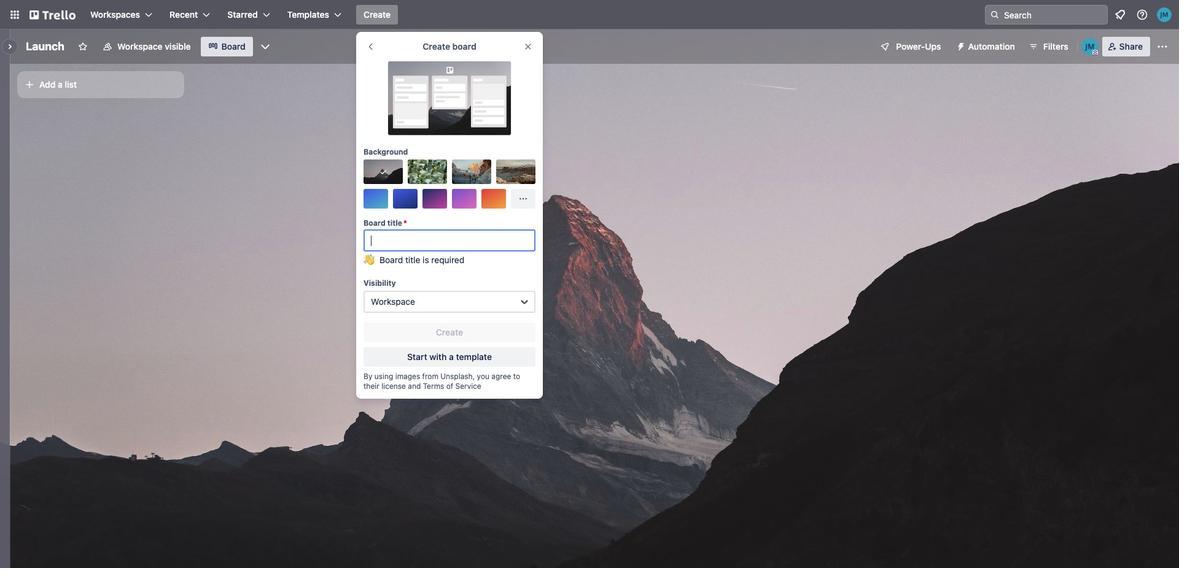 Task type: vqa. For each thing, say whether or not it's contained in the screenshot.
top Board
yes



Task type: locate. For each thing, give the bounding box(es) containing it.
a inside button
[[449, 352, 454, 363]]

workspace
[[117, 41, 163, 52], [371, 297, 415, 307]]

board title *
[[364, 219, 407, 228]]

license link
[[382, 382, 406, 391]]

1 vertical spatial jeremy miller (jeremymiller198) image
[[1082, 38, 1099, 55]]

add
[[39, 79, 56, 90]]

0 vertical spatial a
[[58, 79, 63, 90]]

a left the list at the top left of page
[[58, 79, 63, 90]]

title left is
[[406, 255, 421, 265]]

create button up return to previous screen icon
[[356, 5, 398, 25]]

2 vertical spatial board
[[380, 255, 403, 265]]

create button
[[356, 5, 398, 25], [364, 323, 536, 343]]

create up start with a template
[[436, 328, 463, 338]]

1 horizontal spatial title
[[406, 255, 421, 265]]

0 horizontal spatial workspace
[[117, 41, 163, 52]]

board right 👋
[[380, 255, 403, 265]]

wave image
[[364, 254, 375, 272]]

recent
[[170, 9, 198, 20]]

their
[[364, 382, 380, 391]]

with
[[430, 352, 447, 363]]

workspace inside 'button'
[[117, 41, 163, 52]]

1 vertical spatial create
[[423, 41, 450, 52]]

1 vertical spatial board
[[364, 219, 386, 228]]

a right with on the left bottom of page
[[449, 352, 454, 363]]

create button up start with a template
[[364, 323, 536, 343]]

workspace visible button
[[95, 37, 198, 57]]

this member is an admin of this board. image
[[1093, 50, 1098, 55]]

board inside the board link
[[222, 41, 246, 52]]

2 vertical spatial create
[[436, 328, 463, 338]]

workspace down workspaces popup button
[[117, 41, 163, 52]]

1 vertical spatial workspace
[[371, 297, 415, 307]]

jeremy miller (jeremymiller198) image
[[1158, 7, 1172, 22], [1082, 38, 1099, 55]]

create inside primary element
[[364, 9, 391, 20]]

create up return to previous screen icon
[[364, 9, 391, 20]]

board
[[222, 41, 246, 52], [364, 219, 386, 228], [380, 255, 403, 265]]

0 vertical spatial workspace
[[117, 41, 163, 52]]

board for board title *
[[364, 219, 386, 228]]

to
[[514, 372, 521, 382]]

a
[[58, 79, 63, 90], [449, 352, 454, 363]]

automation button
[[952, 37, 1023, 57]]

board link
[[201, 37, 253, 57]]

title
[[388, 219, 402, 228], [406, 255, 421, 265]]

license
[[382, 382, 406, 391]]

back to home image
[[29, 5, 76, 25]]

and
[[408, 382, 421, 391]]

*
[[404, 219, 407, 228]]

starred
[[228, 9, 258, 20]]

required
[[432, 255, 465, 265]]

1 vertical spatial a
[[449, 352, 454, 363]]

create
[[364, 9, 391, 20], [423, 41, 450, 52], [436, 328, 463, 338]]

0 vertical spatial create
[[364, 9, 391, 20]]

power-ups button
[[872, 37, 949, 57]]

0 horizontal spatial a
[[58, 79, 63, 90]]

0 vertical spatial jeremy miller (jeremymiller198) image
[[1158, 7, 1172, 22]]

power-
[[897, 41, 926, 52]]

star or unstar board image
[[78, 42, 88, 52]]

1 horizontal spatial workspace
[[371, 297, 415, 307]]

close popover image
[[524, 42, 533, 52]]

None text field
[[364, 230, 536, 252]]

add a list
[[39, 79, 77, 90]]

board left customize views icon on the left of page
[[222, 41, 246, 52]]

jeremy miller (jeremymiller198) image right filters
[[1082, 38, 1099, 55]]

sm image
[[952, 37, 969, 54]]

background
[[364, 147, 408, 157]]

start with a template
[[407, 352, 492, 363]]

unsplash,
[[441, 372, 475, 382]]

launch
[[26, 40, 65, 53]]

1 horizontal spatial a
[[449, 352, 454, 363]]

return to previous screen image
[[366, 42, 376, 52]]

0 horizontal spatial title
[[388, 219, 402, 228]]

0 vertical spatial board
[[222, 41, 246, 52]]

0 vertical spatial create button
[[356, 5, 398, 25]]

create left board
[[423, 41, 450, 52]]

jeremy miller (jeremymiller198) image right open information menu icon
[[1158, 7, 1172, 22]]

workspaces
[[90, 9, 140, 20]]

agree
[[492, 372, 511, 382]]

1 vertical spatial create button
[[364, 323, 536, 343]]

workspace visible
[[117, 41, 191, 52]]

title left '*'
[[388, 219, 402, 228]]

1 horizontal spatial jeremy miller (jeremymiller198) image
[[1158, 7, 1172, 22]]

workspace down visibility
[[371, 297, 415, 307]]

board left '*'
[[364, 219, 386, 228]]

1 vertical spatial title
[[406, 255, 421, 265]]



Task type: describe. For each thing, give the bounding box(es) containing it.
start with a template button
[[364, 348, 536, 367]]

templates
[[287, 9, 329, 20]]

starred button
[[220, 5, 278, 25]]

visibility
[[364, 279, 396, 288]]

👋
[[364, 255, 375, 265]]

a inside button
[[58, 79, 63, 90]]

recent button
[[162, 5, 218, 25]]

ups
[[926, 41, 942, 52]]

is
[[423, 255, 429, 265]]

service
[[456, 382, 482, 391]]

filters button
[[1025, 37, 1073, 57]]

0 vertical spatial title
[[388, 219, 402, 228]]

custom image image
[[379, 167, 388, 177]]

show menu image
[[1157, 41, 1169, 53]]

template
[[456, 352, 492, 363]]

create board
[[423, 41, 477, 52]]

by
[[364, 372, 373, 382]]

board
[[453, 41, 477, 52]]

terms of service link
[[423, 382, 482, 391]]

list
[[65, 79, 77, 90]]

power-ups
[[897, 41, 942, 52]]

workspace for workspace visible
[[117, 41, 163, 52]]

automation
[[969, 41, 1016, 52]]

0 horizontal spatial jeremy miller (jeremymiller198) image
[[1082, 38, 1099, 55]]

workspaces button
[[83, 5, 160, 25]]

images
[[396, 372, 420, 382]]

visible
[[165, 41, 191, 52]]

license and terms of service
[[382, 382, 482, 391]]

customize views image
[[259, 41, 271, 53]]

board for board
[[222, 41, 246, 52]]

by using images from unsplash, you agree to their
[[364, 372, 521, 391]]

start
[[407, 352, 427, 363]]

add a list button
[[17, 71, 184, 98]]

terms
[[423, 382, 444, 391]]

👋 board title is required
[[364, 255, 465, 265]]

using
[[375, 372, 393, 382]]

share
[[1120, 41, 1144, 52]]

switch to… image
[[9, 9, 21, 21]]

search image
[[991, 10, 1000, 20]]

background element
[[364, 160, 536, 209]]

filters
[[1044, 41, 1069, 52]]

of
[[447, 382, 454, 391]]

Board name text field
[[20, 37, 71, 57]]

from
[[422, 372, 439, 382]]

primary element
[[0, 0, 1180, 29]]

0 notifications image
[[1113, 7, 1128, 22]]

open information menu image
[[1137, 9, 1149, 21]]

create button inside primary element
[[356, 5, 398, 25]]

templates button
[[280, 5, 349, 25]]

Search field
[[1000, 6, 1108, 24]]

share button
[[1103, 37, 1151, 57]]

you
[[477, 372, 490, 382]]

workspace for workspace
[[371, 297, 415, 307]]



